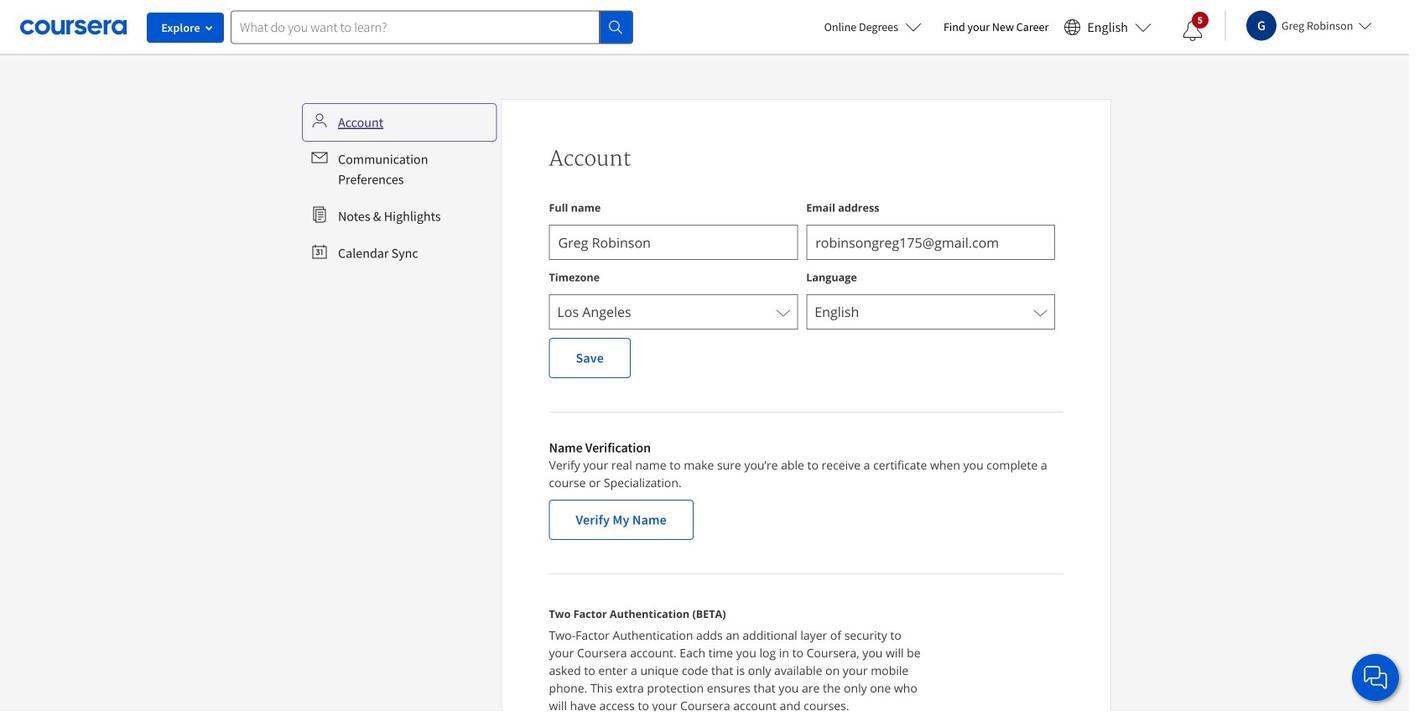 Task type: locate. For each thing, give the bounding box(es) containing it.
None search field
[[231, 10, 633, 44]]

None text field
[[549, 225, 798, 260]]

None text field
[[806, 225, 1055, 260]]

menu
[[305, 106, 495, 270]]



Task type: vqa. For each thing, say whether or not it's contained in the screenshot.
text field
yes



Task type: describe. For each thing, give the bounding box(es) containing it.
What do you want to learn? text field
[[231, 10, 600, 44]]

coursera image
[[20, 14, 127, 40]]



